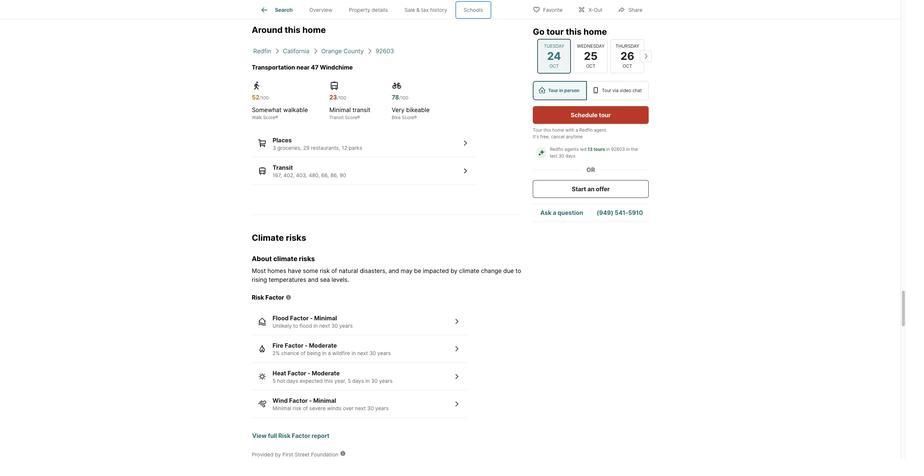 Task type: vqa. For each thing, say whether or not it's contained in the screenshot.
natural
yes



Task type: locate. For each thing, give the bounding box(es) containing it.
history
[[431, 7, 447, 13]]

1 horizontal spatial to
[[516, 267, 522, 275]]

led
[[580, 147, 587, 152]]

this up wednesday on the top right
[[566, 27, 582, 37]]

next
[[319, 323, 330, 329], [358, 351, 368, 357], [355, 406, 366, 412]]

1 vertical spatial to
[[293, 323, 298, 329]]

0 horizontal spatial tour
[[533, 127, 543, 133]]

next inside flood factor - minimal unlikely to flood in next 30 years
[[319, 323, 330, 329]]

2 horizontal spatial /100
[[399, 95, 409, 101]]

a left wildfire
[[328, 351, 331, 357]]

county
[[344, 47, 364, 55]]

days
[[566, 153, 576, 159], [287, 378, 298, 385], [353, 378, 364, 385]]

0 horizontal spatial 5
[[273, 378, 276, 385]]

® inside the very bikeable bike score ®
[[414, 115, 417, 120]]

2 horizontal spatial redfin
[[580, 127, 593, 133]]

x-
[[589, 6, 594, 13]]

- up 'being'
[[305, 343, 308, 350]]

in left person
[[560, 88, 564, 93]]

1 horizontal spatial tour
[[599, 112, 611, 119]]

schedule tour button
[[533, 106, 649, 124]]

of left 'being'
[[301, 351, 306, 357]]

due
[[504, 267, 514, 275]]

2 horizontal spatial tour
[[602, 88, 612, 93]]

tour up it's
[[533, 127, 543, 133]]

climate left the "change"
[[459, 267, 480, 275]]

tour via video chat option
[[587, 81, 649, 100]]

risk right full
[[278, 433, 291, 440]]

2 horizontal spatial oct
[[623, 63, 633, 69]]

most homes have some risk of natural disasters, and may be impacted by climate change due to rising temperatures and sea levels.
[[252, 267, 522, 284]]

0 vertical spatial of
[[332, 267, 337, 275]]

- inside wind factor - minimal minimal risk of severe winds over next 30 years
[[309, 398, 312, 405]]

risk inside wind factor - minimal minimal risk of severe winds over next 30 years
[[293, 406, 302, 412]]

- inside fire factor - moderate 2% chance of being in a wildfire in next 30 years
[[305, 343, 308, 350]]

- up expected
[[308, 370, 311, 378]]

30 right over
[[367, 406, 374, 412]]

1 horizontal spatial redfin
[[550, 147, 564, 152]]

30 inside in the last 30 days
[[559, 153, 565, 159]]

1 horizontal spatial tour
[[549, 88, 559, 93]]

92603 right county
[[376, 47, 394, 55]]

to right due
[[516, 267, 522, 275]]

oct inside tuesday 24 oct
[[550, 63, 559, 69]]

days down agents
[[566, 153, 576, 159]]

- for heat
[[308, 370, 311, 378]]

be
[[414, 267, 421, 275]]

tuesday 24 oct
[[544, 43, 565, 69]]

1 horizontal spatial transit
[[330, 115, 344, 120]]

factor for wind
[[289, 398, 308, 405]]

2 ® from the left
[[357, 115, 360, 120]]

30 right year, at the left of page
[[371, 378, 378, 385]]

1 /100 from the left
[[260, 95, 269, 101]]

risk inside button
[[278, 433, 291, 440]]

® for transit
[[357, 115, 360, 120]]

factor inside flood factor - minimal unlikely to flood in next 30 years
[[290, 315, 309, 322]]

provided
[[252, 452, 274, 458]]

5 left hot
[[273, 378, 276, 385]]

climate
[[252, 233, 284, 243]]

- for flood
[[310, 315, 313, 322]]

risk inside most homes have some risk of natural disasters, and may be impacted by climate change due to rising temperatures and sea levels.
[[320, 267, 330, 275]]

redfin for redfin
[[253, 47, 271, 55]]

- up flood
[[310, 315, 313, 322]]

tour inside option
[[602, 88, 612, 93]]

30 inside wind factor - minimal minimal risk of severe winds over next 30 years
[[367, 406, 374, 412]]

around this home
[[252, 25, 326, 35]]

1 vertical spatial risk
[[293, 406, 302, 412]]

minimal down the 23 /100
[[330, 106, 351, 114]]

oct for 26
[[623, 63, 633, 69]]

0 horizontal spatial home
[[303, 25, 326, 35]]

score down transit
[[345, 115, 357, 120]]

in right year, at the left of page
[[366, 378, 370, 385]]

1 vertical spatial of
[[301, 351, 306, 357]]

of inside fire factor - moderate 2% chance of being in a wildfire in next 30 years
[[301, 351, 306, 357]]

1 horizontal spatial ®
[[357, 115, 360, 120]]

/100 inside 52 /100
[[260, 95, 269, 101]]

® down transit
[[357, 115, 360, 120]]

tour inside option
[[549, 88, 559, 93]]

tour up tuesday on the right of page
[[547, 27, 564, 37]]

in left 'the'
[[627, 147, 630, 152]]

oct for 24
[[550, 63, 559, 69]]

foundation
[[311, 452, 339, 458]]

moderate up 'being'
[[309, 343, 337, 350]]

tour for tour in person
[[549, 88, 559, 93]]

moderate inside fire factor - moderate 2% chance of being in a wildfire in next 30 years
[[309, 343, 337, 350]]

street
[[295, 452, 310, 458]]

0 vertical spatial tour
[[547, 27, 564, 37]]

wildfire
[[332, 351, 350, 357]]

® inside 'minimal transit transit score ®'
[[357, 115, 360, 120]]

minimal
[[330, 106, 351, 114], [314, 315, 337, 322], [313, 398, 336, 405], [273, 406, 291, 412]]

24
[[548, 50, 561, 63]]

1 vertical spatial and
[[308, 276, 319, 284]]

property details tab
[[341, 1, 396, 19]]

years inside fire factor - moderate 2% chance of being in a wildfire in next 30 years
[[378, 351, 391, 357]]

factor for risk
[[266, 294, 284, 302]]

score inside the very bikeable bike score ®
[[402, 115, 414, 120]]

2 horizontal spatial ®
[[414, 115, 417, 120]]

1 vertical spatial tour
[[599, 112, 611, 119]]

next right flood
[[319, 323, 330, 329]]

risk left 'severe'
[[293, 406, 302, 412]]

california
[[283, 47, 310, 55]]

30 inside flood factor - minimal unlikely to flood in next 30 years
[[332, 323, 338, 329]]

minimal down the wind
[[273, 406, 291, 412]]

in right flood
[[314, 323, 318, 329]]

home up cancel at the top right of page
[[553, 127, 564, 133]]

92603 left 'the'
[[611, 147, 625, 152]]

0 vertical spatial by
[[451, 267, 458, 275]]

2 vertical spatial redfin
[[550, 147, 564, 152]]

1 vertical spatial moderate
[[312, 370, 340, 378]]

0 horizontal spatial /100
[[260, 95, 269, 101]]

1 vertical spatial redfin
[[580, 127, 593, 133]]

days right hot
[[287, 378, 298, 385]]

property details
[[349, 7, 388, 13]]

have
[[288, 267, 301, 275]]

moderate for fire factor - moderate
[[309, 343, 337, 350]]

30 inside fire factor - moderate 2% chance of being in a wildfire in next 30 years
[[370, 351, 376, 357]]

homes
[[268, 267, 286, 275]]

flood
[[300, 323, 312, 329]]

redfin up transportation
[[253, 47, 271, 55]]

0 horizontal spatial days
[[287, 378, 298, 385]]

/100 up "very"
[[399, 95, 409, 101]]

sea
[[320, 276, 330, 284]]

3 /100 from the left
[[399, 95, 409, 101]]

1 oct from the left
[[550, 63, 559, 69]]

severe
[[310, 406, 326, 412]]

® inside somewhat walkable walk score ®
[[275, 115, 278, 120]]

tour inside "button"
[[599, 112, 611, 119]]

0 vertical spatial to
[[516, 267, 522, 275]]

1 vertical spatial risks
[[299, 255, 315, 263]]

schools
[[464, 7, 483, 13]]

risk up sea
[[320, 267, 330, 275]]

x-out
[[589, 6, 603, 13]]

of up levels.
[[332, 267, 337, 275]]

agent.
[[594, 127, 608, 133]]

score for somewhat
[[263, 115, 275, 120]]

risks up the about climate risks
[[286, 233, 306, 243]]

90
[[340, 172, 346, 179]]

0 vertical spatial risk
[[252, 294, 264, 302]]

moderate inside heat factor - moderate 5 hot days expected this year, 5 days in 30 years
[[312, 370, 340, 378]]

2 horizontal spatial a
[[576, 127, 578, 133]]

0 vertical spatial climate
[[274, 255, 298, 263]]

to inside flood factor - minimal unlikely to flood in next 30 years
[[293, 323, 298, 329]]

tour up agent.
[[599, 112, 611, 119]]

in inside option
[[560, 88, 564, 93]]

oct down the 26
[[623, 63, 633, 69]]

score inside 'minimal transit transit score ®'
[[345, 115, 357, 120]]

1 score from the left
[[263, 115, 275, 120]]

/100 inside 78 /100
[[399, 95, 409, 101]]

1 horizontal spatial /100
[[337, 95, 346, 101]]

days inside in the last 30 days
[[566, 153, 576, 159]]

a right ask
[[553, 209, 557, 217]]

None button
[[538, 39, 571, 74], [574, 39, 608, 73], [611, 39, 645, 73], [538, 39, 571, 74], [574, 39, 608, 73], [611, 39, 645, 73]]

and left may
[[389, 267, 399, 275]]

-
[[310, 315, 313, 322], [305, 343, 308, 350], [308, 370, 311, 378], [309, 398, 312, 405]]

next inside fire factor - moderate 2% chance of being in a wildfire in next 30 years
[[358, 351, 368, 357]]

anytime
[[566, 134, 583, 140]]

question
[[558, 209, 584, 217]]

0 vertical spatial risk
[[320, 267, 330, 275]]

sale & tax history
[[405, 7, 447, 13]]

moderate up expected
[[312, 370, 340, 378]]

factor inside wind factor - minimal minimal risk of severe winds over next 30 years
[[289, 398, 308, 405]]

score inside somewhat walkable walk score ®
[[263, 115, 275, 120]]

0 horizontal spatial redfin
[[253, 47, 271, 55]]

years
[[340, 323, 353, 329], [378, 351, 391, 357], [379, 378, 393, 385], [375, 406, 389, 412]]

0 horizontal spatial risk
[[293, 406, 302, 412]]

5910
[[629, 209, 643, 217]]

1 ® from the left
[[275, 115, 278, 120]]

home for around this home
[[303, 25, 326, 35]]

flood
[[273, 315, 289, 322]]

1 horizontal spatial home
[[553, 127, 564, 133]]

/100 up somewhat
[[260, 95, 269, 101]]

1 vertical spatial by
[[275, 452, 281, 458]]

0 horizontal spatial tour
[[547, 27, 564, 37]]

0 vertical spatial transit
[[330, 115, 344, 120]]

to
[[516, 267, 522, 275], [293, 323, 298, 329]]

3 score from the left
[[402, 115, 414, 120]]

0 vertical spatial moderate
[[309, 343, 337, 350]]

details
[[372, 7, 388, 13]]

factor inside heat factor - moderate 5 hot days expected this year, 5 days in 30 years
[[288, 370, 306, 378]]

and down some
[[308, 276, 319, 284]]

1 horizontal spatial a
[[553, 209, 557, 217]]

1 vertical spatial next
[[358, 351, 368, 357]]

years inside heat factor - moderate 5 hot days expected this year, 5 days in 30 years
[[379, 378, 393, 385]]

with
[[566, 127, 575, 133]]

days right year, at the left of page
[[353, 378, 364, 385]]

risks up some
[[299, 255, 315, 263]]

next right over
[[355, 406, 366, 412]]

3 ® from the left
[[414, 115, 417, 120]]

risk down rising
[[252, 294, 264, 302]]

somewhat walkable walk score ®
[[252, 106, 308, 120]]

climate inside most homes have some risk of natural disasters, and may be impacted by climate change due to rising temperatures and sea levels.
[[459, 267, 480, 275]]

risks
[[286, 233, 306, 243], [299, 255, 315, 263]]

climate
[[274, 255, 298, 263], [459, 267, 480, 275]]

1 horizontal spatial score
[[345, 115, 357, 120]]

x-out button
[[572, 2, 609, 17]]

® down bikeable at the top of page
[[414, 115, 417, 120]]

very
[[392, 106, 405, 114]]

2 vertical spatial a
[[328, 351, 331, 357]]

3 oct from the left
[[623, 63, 633, 69]]

expected
[[300, 378, 323, 385]]

or
[[587, 166, 595, 174]]

orange county link
[[321, 47, 364, 55]]

of left 'severe'
[[303, 406, 308, 412]]

92603 link
[[376, 47, 394, 55]]

transit down the 23 /100
[[330, 115, 344, 120]]

1 vertical spatial transit
[[273, 164, 293, 172]]

30 right wildfire
[[370, 351, 376, 357]]

a
[[576, 127, 578, 133], [553, 209, 557, 217], [328, 351, 331, 357]]

1 horizontal spatial oct
[[586, 63, 596, 69]]

next right wildfire
[[358, 351, 368, 357]]

factor inside fire factor - moderate 2% chance of being in a wildfire in next 30 years
[[285, 343, 304, 350]]

0 vertical spatial next
[[319, 323, 330, 329]]

tab list
[[252, 0, 498, 19]]

2 vertical spatial next
[[355, 406, 366, 412]]

0 horizontal spatial score
[[263, 115, 275, 120]]

schedule tour
[[571, 112, 611, 119]]

/100 up 'minimal transit transit score ®'
[[337, 95, 346, 101]]

oct inside wednesday 25 oct
[[586, 63, 596, 69]]

78 /100
[[392, 94, 409, 101]]

0 horizontal spatial by
[[275, 452, 281, 458]]

to left flood
[[293, 323, 298, 329]]

places
[[273, 137, 292, 144]]

0 vertical spatial and
[[389, 267, 399, 275]]

tour left person
[[549, 88, 559, 93]]

1 vertical spatial climate
[[459, 267, 480, 275]]

redfin up last
[[550, 147, 564, 152]]

free,
[[541, 134, 550, 140]]

5
[[273, 378, 276, 385], [348, 378, 351, 385]]

natural
[[339, 267, 358, 275]]

oct inside the thursday 26 oct
[[623, 63, 633, 69]]

0 horizontal spatial to
[[293, 323, 298, 329]]

minimal up fire factor - moderate 2% chance of being in a wildfire in next 30 years
[[314, 315, 337, 322]]

about climate risks
[[252, 255, 315, 263]]

tour left "via"
[[602, 88, 612, 93]]

transit inside 'minimal transit transit score ®'
[[330, 115, 344, 120]]

2 /100 from the left
[[337, 95, 346, 101]]

1 horizontal spatial by
[[451, 267, 458, 275]]

30 up fire factor - moderate 2% chance of being in a wildfire in next 30 years
[[332, 323, 338, 329]]

list box
[[533, 81, 649, 100]]

tour
[[547, 27, 564, 37], [599, 112, 611, 119]]

of
[[332, 267, 337, 275], [301, 351, 306, 357], [303, 406, 308, 412]]

home up wednesday on the top right
[[584, 27, 607, 37]]

13
[[588, 147, 593, 152]]

- inside heat factor - moderate 5 hot days expected this year, 5 days in 30 years
[[308, 370, 311, 378]]

1 horizontal spatial risk
[[320, 267, 330, 275]]

2 horizontal spatial score
[[402, 115, 414, 120]]

score right bike
[[402, 115, 414, 120]]

480,
[[309, 172, 320, 179]]

climate up homes
[[274, 255, 298, 263]]

0 horizontal spatial risk
[[252, 294, 264, 302]]

52 /100
[[252, 94, 269, 101]]

1 horizontal spatial risk
[[278, 433, 291, 440]]

1 horizontal spatial 92603
[[611, 147, 625, 152]]

1 vertical spatial risk
[[278, 433, 291, 440]]

0 horizontal spatial ®
[[275, 115, 278, 120]]

/100 inside the 23 /100
[[337, 95, 346, 101]]

0 horizontal spatial transit
[[273, 164, 293, 172]]

wednesday 25 oct
[[577, 43, 605, 69]]

by right impacted
[[451, 267, 458, 275]]

of for minimal
[[303, 406, 308, 412]]

403,
[[296, 172, 307, 179]]

0 vertical spatial redfin
[[253, 47, 271, 55]]

78
[[392, 94, 399, 101]]

risk factor
[[252, 294, 284, 302]]

score down somewhat
[[263, 115, 275, 120]]

5 right year, at the left of page
[[348, 378, 351, 385]]

oct down 24
[[550, 63, 559, 69]]

0 horizontal spatial oct
[[550, 63, 559, 69]]

tours
[[594, 147, 606, 152]]

2 oct from the left
[[586, 63, 596, 69]]

1 horizontal spatial 5
[[348, 378, 351, 385]]

in inside heat factor - moderate 5 hot days expected this year, 5 days in 30 years
[[366, 378, 370, 385]]

0 vertical spatial 92603
[[376, 47, 394, 55]]

47
[[311, 64, 319, 71]]

a right with
[[576, 127, 578, 133]]

2 vertical spatial of
[[303, 406, 308, 412]]

redfin
[[253, 47, 271, 55], [580, 127, 593, 133], [550, 147, 564, 152]]

by left first
[[275, 452, 281, 458]]

30 right last
[[559, 153, 565, 159]]

2 horizontal spatial days
[[566, 153, 576, 159]]

- inside flood factor - minimal unlikely to flood in next 30 years
[[310, 315, 313, 322]]

in inside in the last 30 days
[[627, 147, 630, 152]]

years inside flood factor - minimal unlikely to flood in next 30 years
[[340, 323, 353, 329]]

2 score from the left
[[345, 115, 357, 120]]

- up 'severe'
[[309, 398, 312, 405]]

transit up 167,
[[273, 164, 293, 172]]

oct down 25
[[586, 63, 596, 69]]

heat factor - moderate 5 hot days expected this year, 5 days in 30 years
[[273, 370, 393, 385]]

home for tour this home with a redfin agent.
[[553, 127, 564, 133]]

12
[[342, 145, 347, 151]]

heat
[[273, 370, 286, 378]]

of inside wind factor - minimal minimal risk of severe winds over next 30 years
[[303, 406, 308, 412]]

redfin up anytime
[[580, 127, 593, 133]]

1 horizontal spatial climate
[[459, 267, 480, 275]]

0 horizontal spatial a
[[328, 351, 331, 357]]

® down somewhat
[[275, 115, 278, 120]]

flood factor - minimal unlikely to flood in next 30 years
[[273, 315, 353, 329]]

factor for heat
[[288, 370, 306, 378]]

this left year, at the left of page
[[324, 378, 333, 385]]

most
[[252, 267, 266, 275]]

home down overview tab at left
[[303, 25, 326, 35]]



Task type: describe. For each thing, give the bounding box(es) containing it.
minimal up 'severe'
[[313, 398, 336, 405]]

- for wind
[[309, 398, 312, 405]]

view full risk factor report button
[[252, 428, 330, 445]]

3
[[273, 145, 276, 151]]

in inside flood factor - minimal unlikely to flood in next 30 years
[[314, 323, 318, 329]]

thursday 26 oct
[[616, 43, 640, 69]]

places 3 groceries, 29 restaurants, 12 parks
[[273, 137, 362, 151]]

the
[[631, 147, 638, 152]]

factor inside button
[[292, 433, 310, 440]]

being
[[307, 351, 321, 357]]

0 horizontal spatial and
[[308, 276, 319, 284]]

factor for fire
[[285, 343, 304, 350]]

view
[[252, 433, 267, 440]]

tour for go
[[547, 27, 564, 37]]

next image
[[640, 50, 652, 62]]

29
[[303, 145, 310, 151]]

66,
[[321, 172, 329, 179]]

start an offer
[[572, 186, 610, 193]]

overview tab
[[301, 1, 341, 19]]

some
[[303, 267, 318, 275]]

2%
[[273, 351, 280, 357]]

next inside wind factor - minimal minimal risk of severe winds over next 30 years
[[355, 406, 366, 412]]

tour in person
[[549, 88, 580, 93]]

report
[[312, 433, 330, 440]]

years inside wind factor - minimal minimal risk of severe winds over next 30 years
[[375, 406, 389, 412]]

tour this home with a redfin agent.
[[533, 127, 608, 133]]

schools tab
[[456, 1, 492, 19]]

0 vertical spatial risks
[[286, 233, 306, 243]]

25
[[584, 50, 598, 63]]

1 5 from the left
[[273, 378, 276, 385]]

0 horizontal spatial 92603
[[376, 47, 394, 55]]

an
[[588, 186, 595, 193]]

0 vertical spatial a
[[576, 127, 578, 133]]

/100 for 78
[[399, 95, 409, 101]]

video
[[620, 88, 632, 93]]

transit inside transit 167, 402, 403, 480, 66, 86, 90
[[273, 164, 293, 172]]

in right tours
[[607, 147, 610, 152]]

search
[[275, 7, 293, 13]]

2 horizontal spatial home
[[584, 27, 607, 37]]

tour for schedule
[[599, 112, 611, 119]]

transit
[[353, 106, 371, 114]]

sale
[[405, 7, 415, 13]]

402,
[[284, 172, 295, 179]]

somewhat
[[252, 106, 282, 114]]

by inside most homes have some risk of natural disasters, and may be impacted by climate change due to rising temperatures and sea levels.
[[451, 267, 458, 275]]

out
[[594, 6, 603, 13]]

score for minimal
[[345, 115, 357, 120]]

start an offer button
[[533, 180, 649, 198]]

property
[[349, 7, 370, 13]]

tour for tour this home with a redfin agent.
[[533, 127, 543, 133]]

walkable
[[283, 106, 308, 114]]

transit 167, 402, 403, 480, 66, 86, 90
[[273, 164, 346, 179]]

fire
[[273, 343, 284, 350]]

1 horizontal spatial days
[[353, 378, 364, 385]]

/100 for 23
[[337, 95, 346, 101]]

ask
[[541, 209, 552, 217]]

® for walkable
[[275, 115, 278, 120]]

it's
[[533, 134, 539, 140]]

last
[[550, 153, 558, 159]]

may
[[401, 267, 413, 275]]

tour via video chat
[[602, 88, 642, 93]]

first
[[283, 452, 293, 458]]

moderate for heat factor - moderate
[[312, 370, 340, 378]]

tuesday
[[544, 43, 565, 49]]

of inside most homes have some risk of natural disasters, and may be impacted by climate change due to rising temperatures and sea levels.
[[332, 267, 337, 275]]

overview
[[309, 7, 333, 13]]

year,
[[335, 378, 347, 385]]

2 5 from the left
[[348, 378, 351, 385]]

list box containing tour in person
[[533, 81, 649, 100]]

tour in person option
[[533, 81, 587, 100]]

1 horizontal spatial and
[[389, 267, 399, 275]]

thursday
[[616, 43, 640, 49]]

minimal inside 'minimal transit transit score ®'
[[330, 106, 351, 114]]

redfin link
[[253, 47, 271, 55]]

23 /100
[[330, 94, 346, 101]]

this inside heat factor - moderate 5 hot days expected this year, 5 days in 30 years
[[324, 378, 333, 385]]

share
[[629, 6, 643, 13]]

redfin for redfin agents led 13 tours in 92603
[[550, 147, 564, 152]]

impacted
[[423, 267, 449, 275]]

fire factor - moderate 2% chance of being in a wildfire in next 30 years
[[273, 343, 391, 357]]

tour for tour via video chat
[[602, 88, 612, 93]]

® for bikeable
[[414, 115, 417, 120]]

this up california link
[[285, 25, 301, 35]]

redfin agents led 13 tours in 92603
[[550, 147, 625, 152]]

tab list containing search
[[252, 0, 498, 19]]

winds
[[327, 406, 342, 412]]

this up free,
[[544, 127, 551, 133]]

person
[[565, 88, 580, 93]]

unlikely
[[273, 323, 292, 329]]

go
[[533, 27, 545, 37]]

restaurants,
[[311, 145, 340, 151]]

provided by first street foundation
[[252, 452, 339, 458]]

oct for 25
[[586, 63, 596, 69]]

30 inside heat factor - moderate 5 hot days expected this year, 5 days in 30 years
[[371, 378, 378, 385]]

1 vertical spatial 92603
[[611, 147, 625, 152]]

- for fire
[[305, 343, 308, 350]]

factor for flood
[[290, 315, 309, 322]]

in right 'being'
[[322, 351, 327, 357]]

to inside most homes have some risk of natural disasters, and may be impacted by climate change due to rising temperatures and sea levels.
[[516, 267, 522, 275]]

rising
[[252, 276, 267, 284]]

agents
[[565, 147, 579, 152]]

change
[[481, 267, 502, 275]]

transportation
[[252, 64, 295, 71]]

26
[[621, 50, 635, 63]]

orange
[[321, 47, 342, 55]]

wind
[[273, 398, 288, 405]]

cancel
[[551, 134, 565, 140]]

temperatures
[[269, 276, 306, 284]]

sale & tax history tab
[[396, 1, 456, 19]]

/100 for 52
[[260, 95, 269, 101]]

levels.
[[332, 276, 349, 284]]

&
[[417, 7, 420, 13]]

parks
[[349, 145, 362, 151]]

in right wildfire
[[352, 351, 356, 357]]

0 horizontal spatial climate
[[274, 255, 298, 263]]

climate risks
[[252, 233, 306, 243]]

score for very
[[402, 115, 414, 120]]

167,
[[273, 172, 282, 179]]

86,
[[331, 172, 338, 179]]

chance
[[282, 351, 299, 357]]

(949) 541-5910 link
[[597, 209, 643, 217]]

over
[[343, 406, 354, 412]]

favorite
[[543, 6, 563, 13]]

of for moderate
[[301, 351, 306, 357]]

near
[[297, 64, 310, 71]]

minimal inside flood factor - minimal unlikely to flood in next 30 years
[[314, 315, 337, 322]]

1 vertical spatial a
[[553, 209, 557, 217]]

a inside fire factor - moderate 2% chance of being in a wildfire in next 30 years
[[328, 351, 331, 357]]

chat
[[633, 88, 642, 93]]

view full risk factor report
[[252, 433, 330, 440]]



